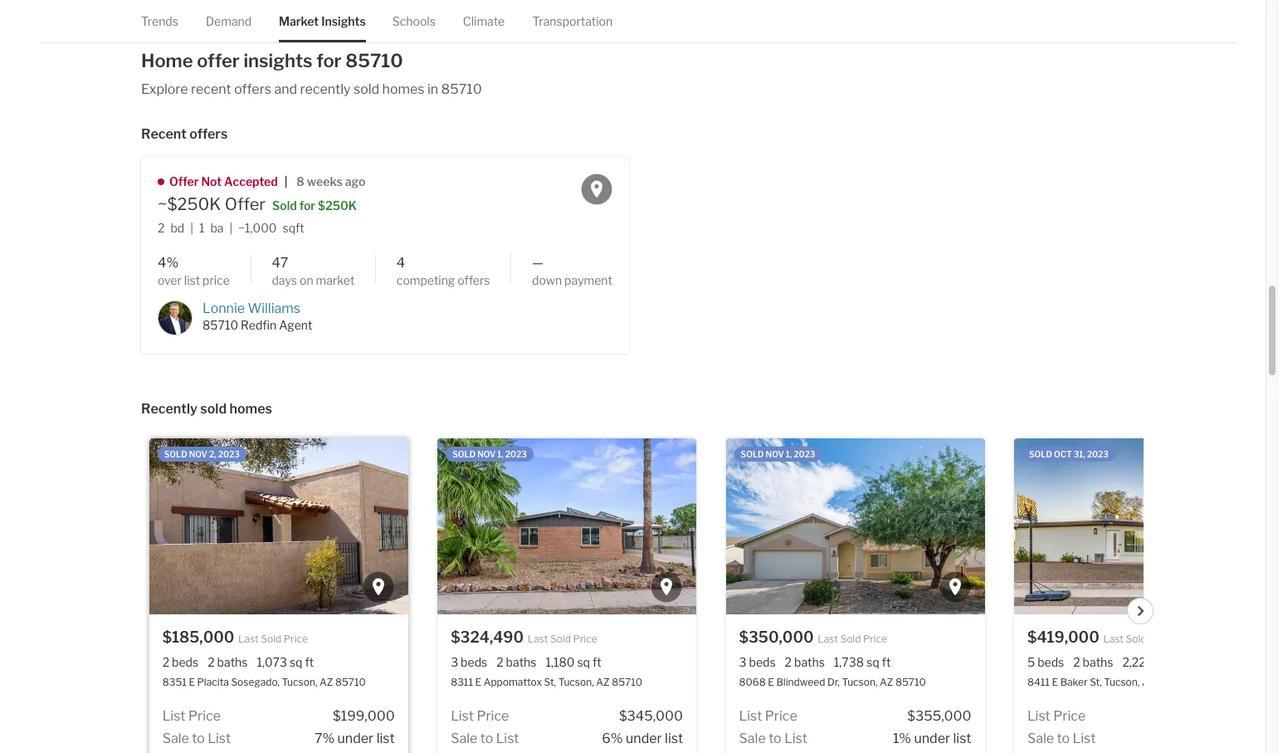 Task type: describe. For each thing, give the bounding box(es) containing it.
2 baths for $324,490
[[497, 655, 537, 669]]

photo of 8068 e blindweed dr, tucson, az 85710 image
[[726, 438, 985, 614]]

sq for $350,000
[[867, 655, 880, 669]]

sale for $350,000
[[739, 730, 766, 746]]

demand
[[206, 14, 252, 28]]

e for $324,490
[[475, 676, 482, 688]]

tucson, for $419,000
[[1104, 676, 1140, 688]]

down payment
[[532, 273, 613, 287]]

beds for $350,000
[[749, 655, 776, 669]]

appomattox
[[484, 676, 542, 688]]

3 for $324,490
[[451, 655, 458, 669]]

list for $324,490
[[665, 730, 683, 746]]

sold for $419,000
[[1126, 632, 1147, 645]]

beds for $419,000
[[1038, 655, 1065, 669]]

8311
[[451, 676, 473, 688]]

1% under list
[[893, 730, 972, 746]]

trends link
[[141, 0, 178, 43]]

85710 down 2,227 sq ft
[[1158, 676, 1189, 688]]

demand link
[[206, 0, 252, 43]]

sale inside list price sale to list
[[1028, 730, 1055, 746]]

down
[[532, 273, 562, 287]]

8068
[[739, 676, 766, 688]]

price down placita
[[188, 708, 221, 724]]

nov for $185,000
[[189, 449, 207, 459]]

st, for $419,000
[[1090, 676, 1102, 688]]

sq for $324,490
[[577, 655, 590, 669]]

days
[[272, 273, 297, 287]]

8 weeks ago
[[297, 175, 366, 189]]

85710 inside lonnie williams 85710 redfin agent
[[203, 318, 238, 332]]

sold for $324,490
[[550, 632, 571, 645]]

transportation
[[533, 14, 613, 28]]

7% under list
[[315, 730, 395, 746]]

3 beds for $324,490
[[451, 655, 488, 669]]

price inside list price sale to list
[[1054, 708, 1086, 724]]

st, for $324,490
[[544, 676, 556, 688]]

2 for $419,000
[[1074, 655, 1081, 669]]

1 vertical spatial market
[[316, 273, 355, 287]]

market inside "link"
[[279, 14, 319, 28]]

sq for $185,000
[[290, 655, 303, 669]]

6%
[[602, 730, 623, 746]]

ago
[[345, 175, 366, 189]]

market insights
[[279, 14, 366, 28]]

2,227
[[1123, 655, 1153, 669]]

recently
[[141, 401, 198, 417]]

5
[[1028, 655, 1035, 669]]

85710 down insights
[[346, 50, 403, 72]]

$345,000
[[619, 708, 683, 724]]

sq for $419,000
[[1156, 655, 1169, 669]]

photo of 8311 e appomattox st, tucson, az 85710 image
[[438, 438, 697, 614]]

baths for $419,000
[[1083, 655, 1114, 669]]

e for $419,000
[[1052, 676, 1059, 688]]

over list price
[[158, 273, 230, 287]]

0 vertical spatial offer
[[169, 175, 199, 189]]

climate link
[[463, 0, 505, 43]]

to for $185,000
[[192, 730, 205, 746]]

climate
[[463, 14, 505, 28]]

0 horizontal spatial |
[[190, 221, 193, 235]]

list down the 8068
[[739, 708, 762, 724]]

placita
[[197, 676, 229, 688]]

days on market
[[272, 273, 355, 287]]

redfin
[[241, 318, 277, 332]]

list down appomattox
[[496, 730, 519, 746]]

not
[[201, 175, 222, 189]]

az for $185,000
[[320, 676, 333, 688]]

$324,490 last sold price
[[451, 628, 597, 646]]

offer not accepted |
[[169, 175, 288, 189]]

home offer insights for 85710
[[141, 50, 403, 72]]

8351
[[162, 676, 187, 688]]

2 for $324,490
[[497, 655, 504, 669]]

price down appomattox
[[477, 708, 509, 724]]

8
[[297, 175, 305, 189]]

last for $350,000
[[818, 632, 838, 645]]

85710 up $355,000
[[896, 676, 926, 688]]

2 baths for $185,000
[[208, 655, 248, 669]]

sale for $185,000
[[162, 730, 189, 746]]

2 for $185,000
[[208, 655, 215, 669]]

1,738 sq ft
[[834, 655, 891, 669]]

1
[[199, 221, 205, 235]]

sold nov 1, 2023 for $350,000
[[741, 449, 816, 459]]

$185,000 last sold price
[[162, 628, 308, 646]]

explore
[[141, 82, 188, 97]]

31,
[[1074, 449, 1086, 459]]

85710 up $345,000
[[612, 676, 643, 688]]

2 baths for $350,000
[[785, 655, 825, 669]]

1,180 sq ft
[[546, 655, 602, 669]]

1 horizontal spatial ~
[[238, 221, 245, 235]]

85710 right in
[[441, 82, 482, 97]]

sale to list for $350,000
[[739, 730, 808, 746]]

baths for $185,000
[[217, 655, 248, 669]]

1,073
[[257, 655, 287, 669]]

sale to list for $185,000
[[162, 730, 231, 746]]

nov for $350,000
[[766, 449, 784, 459]]

2 beds
[[162, 655, 199, 669]]

baker
[[1061, 676, 1088, 688]]

$419,000 last sold price
[[1028, 628, 1173, 646]]

price up lonnie at the left top of page
[[203, 273, 230, 287]]

lonnie
[[203, 300, 245, 316]]

market insights link
[[279, 0, 366, 43]]

competing
[[397, 273, 455, 287]]

beds for $185,000
[[172, 655, 199, 669]]

list down baker
[[1073, 730, 1096, 746]]

next image
[[1136, 606, 1146, 616]]

home
[[141, 50, 193, 72]]

list down 8351 in the left bottom of the page
[[162, 708, 186, 724]]

tucson, for $324,490
[[558, 676, 594, 688]]

lonnie williams button
[[203, 300, 300, 316]]

recent
[[191, 82, 231, 97]]

0 horizontal spatial offers
[[190, 126, 228, 142]]

baths for $350,000
[[795, 655, 825, 669]]

sold oct 31, 2023
[[1029, 449, 1109, 459]]

4%
[[158, 255, 179, 271]]

~ $250k offer sold for $250k
[[158, 194, 357, 214]]

to inside list price sale to list
[[1057, 730, 1070, 746]]

$350,000 last sold price
[[739, 628, 888, 646]]

schools link
[[393, 0, 436, 43]]

2,227 sq ft
[[1123, 655, 1180, 669]]

sqft
[[283, 221, 305, 235]]

ft for $185,000
[[305, 655, 314, 669]]

list down blindweed
[[785, 730, 808, 746]]

photo of 8411 e baker st, tucson, az 85710 image
[[1015, 438, 1274, 614]]

offers
[[458, 273, 490, 287]]

last for $185,000
[[238, 632, 259, 645]]

list price for $185,000
[[162, 708, 221, 724]]

on
[[300, 273, 314, 287]]

8311 e appomattox st, tucson, az 85710
[[451, 676, 643, 688]]

schools
[[393, 14, 436, 28]]

and
[[274, 82, 297, 97]]

$355,000
[[908, 708, 972, 724]]

$324,490
[[451, 628, 524, 646]]

lonnie williams 85710 redfin agent
[[203, 300, 312, 332]]

1 vertical spatial homes
[[230, 401, 272, 417]]

sale for $324,490
[[451, 730, 478, 746]]

ba
[[210, 221, 224, 235]]

offer
[[197, 50, 240, 72]]

weeks
[[307, 175, 343, 189]]

sold nov 2, 2023
[[164, 449, 240, 459]]

sold for $324,490
[[453, 449, 476, 459]]

1, for $324,490
[[498, 449, 504, 459]]

47
[[272, 255, 288, 271]]



Task type: locate. For each thing, give the bounding box(es) containing it.
0 horizontal spatial sold
[[200, 401, 227, 417]]

sold right "recently"
[[354, 82, 380, 97]]

sold inside the $350,000 last sold price
[[841, 632, 861, 645]]

0 horizontal spatial st,
[[544, 676, 556, 688]]

1 horizontal spatial list
[[665, 730, 683, 746]]

2 last from the left
[[528, 632, 548, 645]]

beds
[[172, 655, 199, 669], [461, 655, 488, 669], [749, 655, 776, 669], [1038, 655, 1065, 669]]

0 vertical spatial market
[[279, 14, 319, 28]]

1 vertical spatial ~
[[238, 221, 245, 235]]

~ up 4%
[[158, 194, 167, 214]]

2 baths up placita
[[208, 655, 248, 669]]

3
[[451, 655, 458, 669], [739, 655, 747, 669]]

last for $419,000
[[1104, 632, 1124, 645]]

beds up the 8068
[[749, 655, 776, 669]]

dr,
[[828, 676, 840, 688]]

under down $345,000
[[626, 730, 662, 746]]

1, for $350,000
[[786, 449, 792, 459]]

sold inside ~ $250k offer sold for $250k
[[272, 198, 297, 212]]

last inside $419,000 last sold price
[[1104, 632, 1124, 645]]

0 horizontal spatial sale to list
[[162, 730, 231, 746]]

2 horizontal spatial nov
[[766, 449, 784, 459]]

2 nov from the left
[[478, 449, 496, 459]]

under for $350,000
[[914, 730, 951, 746]]

3 ft from the left
[[882, 655, 891, 669]]

85710 up $199,000
[[335, 676, 366, 688]]

1 horizontal spatial for
[[316, 50, 342, 72]]

list down 8411
[[1028, 708, 1051, 724]]

4 2 baths from the left
[[1074, 655, 1114, 669]]

explore recent offers and recently sold homes in 85710
[[141, 82, 482, 97]]

1 nov from the left
[[189, 449, 207, 459]]

0 horizontal spatial 1,
[[498, 449, 504, 459]]

2023 for $324,490
[[505, 449, 527, 459]]

in
[[428, 82, 438, 97]]

1,180
[[546, 655, 575, 669]]

1 baths from the left
[[217, 655, 248, 669]]

for down 8
[[299, 198, 316, 212]]

list price down 8351 in the left bottom of the page
[[162, 708, 221, 724]]

1 last from the left
[[238, 632, 259, 645]]

homes up sold nov 2, 2023
[[230, 401, 272, 417]]

2 baths from the left
[[506, 655, 537, 669]]

0 vertical spatial sold
[[354, 82, 380, 97]]

sq
[[290, 655, 303, 669], [577, 655, 590, 669], [867, 655, 880, 669], [1156, 655, 1169, 669]]

last inside $324,490 last sold price
[[528, 632, 548, 645]]

under down $199,000
[[338, 730, 374, 746]]

3 tucson, from the left
[[842, 676, 878, 688]]

3 to from the left
[[769, 730, 782, 746]]

recently
[[300, 82, 351, 97]]

1 horizontal spatial sale to list
[[451, 730, 519, 746]]

list for $350,000
[[954, 730, 972, 746]]

under down $355,000
[[914, 730, 951, 746]]

0 horizontal spatial list price
[[162, 708, 221, 724]]

5 beds
[[1028, 655, 1065, 669]]

lonnie williams image
[[158, 300, 193, 335]]

sale to list for $324,490
[[451, 730, 519, 746]]

1 vertical spatial for
[[299, 198, 316, 212]]

1,738
[[834, 655, 864, 669]]

2 e from the left
[[475, 676, 482, 688]]

2 sold nov 1, 2023 from the left
[[741, 449, 816, 459]]

ft right 2,227
[[1171, 655, 1180, 669]]

price down blindweed
[[765, 708, 798, 724]]

offers
[[234, 82, 271, 97], [190, 126, 228, 142]]

for
[[316, 50, 342, 72], [299, 198, 316, 212]]

1 horizontal spatial 1,
[[786, 449, 792, 459]]

1 3 from the left
[[451, 655, 458, 669]]

2 baths up blindweed
[[785, 655, 825, 669]]

0 horizontal spatial $250k
[[167, 194, 221, 214]]

3 under from the left
[[914, 730, 951, 746]]

sold up 2,227
[[1126, 632, 1147, 645]]

last
[[238, 632, 259, 645], [528, 632, 548, 645], [818, 632, 838, 645], [1104, 632, 1124, 645]]

tucson, for $350,000
[[842, 676, 878, 688]]

list price sale to list
[[1028, 708, 1096, 746]]

4 az from the left
[[1142, 676, 1156, 688]]

list down 8311
[[451, 708, 474, 724]]

4
[[397, 255, 405, 271]]

3 beds from the left
[[749, 655, 776, 669]]

sold for $350,000
[[841, 632, 861, 645]]

last up 1,738
[[818, 632, 838, 645]]

baths for $324,490
[[506, 655, 537, 669]]

e
[[189, 676, 195, 688], [475, 676, 482, 688], [768, 676, 775, 688], [1052, 676, 1059, 688]]

2 2023 from the left
[[505, 449, 527, 459]]

3 sq from the left
[[867, 655, 880, 669]]

offers right recent
[[190, 126, 228, 142]]

2 up 8351 in the left bottom of the page
[[162, 655, 169, 669]]

3 beds
[[451, 655, 488, 669], [739, 655, 776, 669]]

list price for $350,000
[[739, 708, 798, 724]]

list
[[377, 730, 395, 746], [665, 730, 683, 746], [954, 730, 972, 746]]

2 list from the left
[[665, 730, 683, 746]]

2 sale from the left
[[451, 730, 478, 746]]

2023 for $350,000
[[794, 449, 816, 459]]

sosegado,
[[231, 676, 280, 688]]

sold for $185,000
[[164, 449, 187, 459]]

oct
[[1054, 449, 1072, 459]]

3 last from the left
[[818, 632, 838, 645]]

0 vertical spatial homes
[[382, 82, 425, 97]]

3 az from the left
[[880, 676, 894, 688]]

market left insights
[[279, 14, 319, 28]]

recent
[[141, 126, 187, 142]]

2 list price from the left
[[451, 708, 509, 724]]

2 baths for $419,000
[[1074, 655, 1114, 669]]

sale down 8411
[[1028, 730, 1055, 746]]

8351 e placita sosegado, tucson, az 85710
[[162, 676, 366, 688]]

1 horizontal spatial sold nov 1, 2023
[[741, 449, 816, 459]]

list price
[[162, 708, 221, 724], [451, 708, 509, 724], [739, 708, 798, 724]]

last inside the $185,000 last sold price
[[238, 632, 259, 645]]

sale down 8351 in the left bottom of the page
[[162, 730, 189, 746]]

$350,000
[[739, 628, 814, 646]]

2 baths up appomattox
[[497, 655, 537, 669]]

last for $324,490
[[528, 632, 548, 645]]

2 2 baths from the left
[[497, 655, 537, 669]]

1 under from the left
[[338, 730, 374, 746]]

2
[[158, 221, 165, 235], [162, 655, 169, 669], [208, 655, 215, 669], [497, 655, 504, 669], [785, 655, 792, 669], [1074, 655, 1081, 669]]

az down 1,180 sq ft
[[596, 676, 610, 688]]

4 e from the left
[[1052, 676, 1059, 688]]

1 st, from the left
[[544, 676, 556, 688]]

1 to from the left
[[192, 730, 205, 746]]

az for $350,000
[[880, 676, 894, 688]]

2 baths up "8411 e baker st, tucson, az 85710"
[[1074, 655, 1114, 669]]

1 sold from the left
[[164, 449, 187, 459]]

4 sq from the left
[[1156, 655, 1169, 669]]

sold
[[272, 198, 297, 212], [261, 632, 282, 645], [550, 632, 571, 645], [841, 632, 861, 645], [1126, 632, 1147, 645]]

list price down the 8068
[[739, 708, 798, 724]]

1 sale to list from the left
[[162, 730, 231, 746]]

list price for $324,490
[[451, 708, 509, 724]]

price up 2,227 sq ft
[[1149, 632, 1173, 645]]

2023 for $419,000
[[1087, 449, 1109, 459]]

photo of 8351 e placita sosegado, tucson, az 85710 image
[[149, 438, 408, 614]]

$199,000
[[333, 708, 395, 724]]

1 vertical spatial sold
[[200, 401, 227, 417]]

1 list price from the left
[[162, 708, 221, 724]]

to down appomattox
[[480, 730, 493, 746]]

6% under list
[[602, 730, 683, 746]]

2 beds from the left
[[461, 655, 488, 669]]

list for $185,000
[[377, 730, 395, 746]]

to down baker
[[1057, 730, 1070, 746]]

0 horizontal spatial nov
[[189, 449, 207, 459]]

3 list price from the left
[[739, 708, 798, 724]]

1 horizontal spatial offer
[[225, 194, 266, 214]]

1 e from the left
[[189, 676, 195, 688]]

offer left not
[[169, 175, 199, 189]]

3 nov from the left
[[766, 449, 784, 459]]

| right ba
[[230, 221, 233, 235]]

price up '1,738 sq ft'
[[863, 632, 888, 645]]

1 horizontal spatial $250k
[[318, 198, 357, 212]]

2 for $350,000
[[785, 655, 792, 669]]

$250k inside ~ $250k offer sold for $250k
[[318, 198, 357, 212]]

price
[[203, 273, 230, 287], [284, 632, 308, 645], [573, 632, 597, 645], [863, 632, 888, 645], [1149, 632, 1173, 645], [188, 708, 221, 724], [477, 708, 509, 724], [765, 708, 798, 724], [1054, 708, 1086, 724]]

4 baths from the left
[[1083, 655, 1114, 669]]

1 sq from the left
[[290, 655, 303, 669]]

3 list from the left
[[954, 730, 972, 746]]

2 3 beds from the left
[[739, 655, 776, 669]]

nov
[[189, 449, 207, 459], [478, 449, 496, 459], [766, 449, 784, 459]]

1 horizontal spatial under
[[626, 730, 662, 746]]

for inside ~ $250k offer sold for $250k
[[299, 198, 316, 212]]

2 up baker
[[1074, 655, 1081, 669]]

2 sale to list from the left
[[451, 730, 519, 746]]

2 sold from the left
[[453, 449, 476, 459]]

sale to list down placita
[[162, 730, 231, 746]]

1 tucson, from the left
[[282, 676, 318, 688]]

1 sale from the left
[[162, 730, 189, 746]]

0 horizontal spatial under
[[338, 730, 374, 746]]

ft for $350,000
[[882, 655, 891, 669]]

2 horizontal spatial |
[[285, 175, 288, 189]]

4 to from the left
[[1057, 730, 1070, 746]]

sold
[[164, 449, 187, 459], [453, 449, 476, 459], [741, 449, 764, 459], [1029, 449, 1053, 459]]

sale down the 8068
[[739, 730, 766, 746]]

to for $350,000
[[769, 730, 782, 746]]

0 horizontal spatial 3 beds
[[451, 655, 488, 669]]

8411 e baker st, tucson, az 85710
[[1028, 676, 1189, 688]]

homes left in
[[382, 82, 425, 97]]

blindweed
[[777, 676, 826, 688]]

st,
[[544, 676, 556, 688], [1090, 676, 1102, 688]]

2 3 from the left
[[739, 655, 747, 669]]

1 horizontal spatial 3 beds
[[739, 655, 776, 669]]

2 to from the left
[[480, 730, 493, 746]]

4 2023 from the left
[[1087, 449, 1109, 459]]

1 sold nov 1, 2023 from the left
[[453, 449, 527, 459]]

3 up the 8068
[[739, 655, 747, 669]]

tucson, down 1,180 sq ft
[[558, 676, 594, 688]]

1 horizontal spatial st,
[[1090, 676, 1102, 688]]

list down placita
[[208, 730, 231, 746]]

offer
[[169, 175, 199, 189], [225, 194, 266, 214]]

3 beds for $350,000
[[739, 655, 776, 669]]

1 horizontal spatial 3
[[739, 655, 747, 669]]

1,000
[[245, 221, 277, 235]]

1 2023 from the left
[[218, 449, 240, 459]]

accepted
[[224, 175, 278, 189]]

tucson, for $185,000
[[282, 676, 318, 688]]

4 sold from the left
[[1029, 449, 1053, 459]]

sold nov 1, 2023 for $324,490
[[453, 449, 527, 459]]

to down placita
[[192, 730, 205, 746]]

0 horizontal spatial homes
[[230, 401, 272, 417]]

1 1, from the left
[[498, 449, 504, 459]]

1 horizontal spatial list price
[[451, 708, 509, 724]]

baths up "8411 e baker st, tucson, az 85710"
[[1083, 655, 1114, 669]]

list down $355,000
[[954, 730, 972, 746]]

az down '1,738 sq ft'
[[880, 676, 894, 688]]

0 horizontal spatial for
[[299, 198, 316, 212]]

2 baths
[[208, 655, 248, 669], [497, 655, 537, 669], [785, 655, 825, 669], [1074, 655, 1114, 669]]

4 ft from the left
[[1171, 655, 1180, 669]]

sale to list down the 8068
[[739, 730, 808, 746]]

williams
[[248, 300, 300, 316]]

2 tucson, from the left
[[558, 676, 594, 688]]

1 az from the left
[[320, 676, 333, 688]]

1 vertical spatial offers
[[190, 126, 228, 142]]

2 up placita
[[208, 655, 215, 669]]

payment
[[565, 273, 613, 287]]

1 beds from the left
[[172, 655, 199, 669]]

0 vertical spatial ~
[[158, 194, 167, 214]]

1 horizontal spatial |
[[230, 221, 233, 235]]

az down 2,227 sq ft
[[1142, 676, 1156, 688]]

1 horizontal spatial sold
[[354, 82, 380, 97]]

4 last from the left
[[1104, 632, 1124, 645]]

2 up blindweed
[[785, 655, 792, 669]]

$250k up 1
[[167, 194, 221, 214]]

4 sale from the left
[[1028, 730, 1055, 746]]

sold inside $324,490 last sold price
[[550, 632, 571, 645]]

2023
[[218, 449, 240, 459], [505, 449, 527, 459], [794, 449, 816, 459], [1087, 449, 1109, 459]]

1,
[[498, 449, 504, 459], [786, 449, 792, 459]]

ft right 1,073
[[305, 655, 314, 669]]

az for $324,490
[[596, 676, 610, 688]]

ft for $419,000
[[1171, 655, 1180, 669]]

beds up 8351 in the left bottom of the page
[[172, 655, 199, 669]]

last inside the $350,000 last sold price
[[818, 632, 838, 645]]

3 2023 from the left
[[794, 449, 816, 459]]

st, right baker
[[1090, 676, 1102, 688]]

2 sq from the left
[[577, 655, 590, 669]]

sq right 1,180
[[577, 655, 590, 669]]

sold for $350,000
[[741, 449, 764, 459]]

3 beds up 8311
[[451, 655, 488, 669]]

beds right the 5 at the bottom right of page
[[1038, 655, 1065, 669]]

1 list from the left
[[377, 730, 395, 746]]

3 2 baths from the left
[[785, 655, 825, 669]]

offer down accepted
[[225, 194, 266, 214]]

0 horizontal spatial ~
[[158, 194, 167, 214]]

over
[[158, 273, 182, 287]]

price down baker
[[1054, 708, 1086, 724]]

market
[[279, 14, 319, 28], [316, 273, 355, 287]]

market right on
[[316, 273, 355, 287]]

$419,000
[[1028, 628, 1100, 646]]

list right over
[[184, 273, 200, 287]]

sold for $185,000
[[261, 632, 282, 645]]

2 horizontal spatial list price
[[739, 708, 798, 724]]

competing offers
[[397, 273, 490, 287]]

3 sale to list from the left
[[739, 730, 808, 746]]

8068 e blindweed dr, tucson, az 85710
[[739, 676, 926, 688]]

beds for $324,490
[[461, 655, 488, 669]]

3 beds up the 8068
[[739, 655, 776, 669]]

3 sold from the left
[[741, 449, 764, 459]]

nov for $324,490
[[478, 449, 496, 459]]

1,073 sq ft
[[257, 655, 314, 669]]

2 under from the left
[[626, 730, 662, 746]]

2 az from the left
[[596, 676, 610, 688]]

to for $324,490
[[480, 730, 493, 746]]

e right 8411
[[1052, 676, 1059, 688]]

0 horizontal spatial 3
[[451, 655, 458, 669]]

to down blindweed
[[769, 730, 782, 746]]

1 ft from the left
[[305, 655, 314, 669]]

sold up 1,180
[[550, 632, 571, 645]]

2 left 'bd'
[[158, 221, 165, 235]]

price inside the $185,000 last sold price
[[284, 632, 308, 645]]

3 sale from the left
[[739, 730, 766, 746]]

sold inside the $185,000 last sold price
[[261, 632, 282, 645]]

sq right 1,738
[[867, 655, 880, 669]]

1 3 beds from the left
[[451, 655, 488, 669]]

ft right 1,738
[[882, 655, 891, 669]]

baths up blindweed
[[795, 655, 825, 669]]

$250k down 8 weeks ago
[[318, 198, 357, 212]]

recently sold homes
[[141, 401, 272, 417]]

to
[[192, 730, 205, 746], [480, 730, 493, 746], [769, 730, 782, 746], [1057, 730, 1070, 746]]

insights
[[321, 14, 366, 28]]

tucson, down '1,738 sq ft'
[[842, 676, 878, 688]]

0 horizontal spatial sold nov 1, 2023
[[453, 449, 527, 459]]

transportation link
[[533, 0, 613, 43]]

st, down 1,180
[[544, 676, 556, 688]]

3 baths from the left
[[795, 655, 825, 669]]

e for $185,000
[[189, 676, 195, 688]]

sale
[[162, 730, 189, 746], [451, 730, 478, 746], [739, 730, 766, 746], [1028, 730, 1055, 746]]

az for $419,000
[[1142, 676, 1156, 688]]

sq right 2,227
[[1156, 655, 1169, 669]]

|
[[285, 175, 288, 189], [190, 221, 193, 235], [230, 221, 233, 235]]

price up 1,180 sq ft
[[573, 632, 597, 645]]

ft
[[305, 655, 314, 669], [593, 655, 602, 669], [882, 655, 891, 669], [1171, 655, 1180, 669]]

2 st, from the left
[[1090, 676, 1102, 688]]

insights
[[244, 50, 313, 72]]

sold up 1,738
[[841, 632, 861, 645]]

offers left and
[[234, 82, 271, 97]]

3 for $350,000
[[739, 655, 747, 669]]

price inside $324,490 last sold price
[[573, 632, 597, 645]]

sold up 1,073
[[261, 632, 282, 645]]

0 vertical spatial offers
[[234, 82, 271, 97]]

az up $199,000
[[320, 676, 333, 688]]

2023 for $185,000
[[218, 449, 240, 459]]

3 up 8311
[[451, 655, 458, 669]]

0 horizontal spatial offer
[[169, 175, 199, 189]]

1 horizontal spatial homes
[[382, 82, 425, 97]]

sold inside $419,000 last sold price
[[1126, 632, 1147, 645]]

list price down 8311
[[451, 708, 509, 724]]

price inside $419,000 last sold price
[[1149, 632, 1173, 645]]

e for $350,000
[[768, 676, 775, 688]]

for up "recently"
[[316, 50, 342, 72]]

1 horizontal spatial nov
[[478, 449, 496, 459]]

4 tucson, from the left
[[1104, 676, 1140, 688]]

ft for $324,490
[[593, 655, 602, 669]]

e right 8351 in the left bottom of the page
[[189, 676, 195, 688]]

sold up sqft
[[272, 198, 297, 212]]

under for $324,490
[[626, 730, 662, 746]]

2 horizontal spatial sale to list
[[739, 730, 808, 746]]

4 beds from the left
[[1038, 655, 1065, 669]]

last up 1,180
[[528, 632, 548, 645]]

2 horizontal spatial under
[[914, 730, 951, 746]]

bd
[[171, 221, 184, 235]]

sold for $419,000
[[1029, 449, 1053, 459]]

baths up appomattox
[[506, 655, 537, 669]]

$185,000
[[162, 628, 235, 646]]

1 horizontal spatial offers
[[234, 82, 271, 97]]

3 e from the left
[[768, 676, 775, 688]]

| left 8
[[285, 175, 288, 189]]

list down $199,000
[[377, 730, 395, 746]]

2 1, from the left
[[786, 449, 792, 459]]

2,
[[209, 449, 216, 459]]

| left 1
[[190, 221, 193, 235]]

price inside the $350,000 last sold price
[[863, 632, 888, 645]]

85710 down lonnie at the left top of page
[[203, 318, 238, 332]]

0 horizontal spatial list
[[377, 730, 395, 746]]

1 2 baths from the left
[[208, 655, 248, 669]]

sale to list
[[162, 730, 231, 746], [451, 730, 519, 746], [739, 730, 808, 746]]

e right 8311
[[475, 676, 482, 688]]

0 vertical spatial for
[[316, 50, 342, 72]]

2 horizontal spatial list
[[954, 730, 972, 746]]

2 ft from the left
[[593, 655, 602, 669]]

tucson, down '1,073 sq ft' on the left
[[282, 676, 318, 688]]

under for $185,000
[[338, 730, 374, 746]]

beds up 8311
[[461, 655, 488, 669]]

1%
[[893, 730, 912, 746]]

1 vertical spatial offer
[[225, 194, 266, 214]]

85710
[[346, 50, 403, 72], [441, 82, 482, 97], [203, 318, 238, 332], [335, 676, 366, 688], [612, 676, 643, 688], [896, 676, 926, 688], [1158, 676, 1189, 688]]

~ right ba
[[238, 221, 245, 235]]

2 bd | 1 ba | ~ 1,000 sqft
[[158, 221, 305, 235]]



Task type: vqa. For each thing, say whether or not it's contained in the screenshot.
Favorite this home image associated with 800
no



